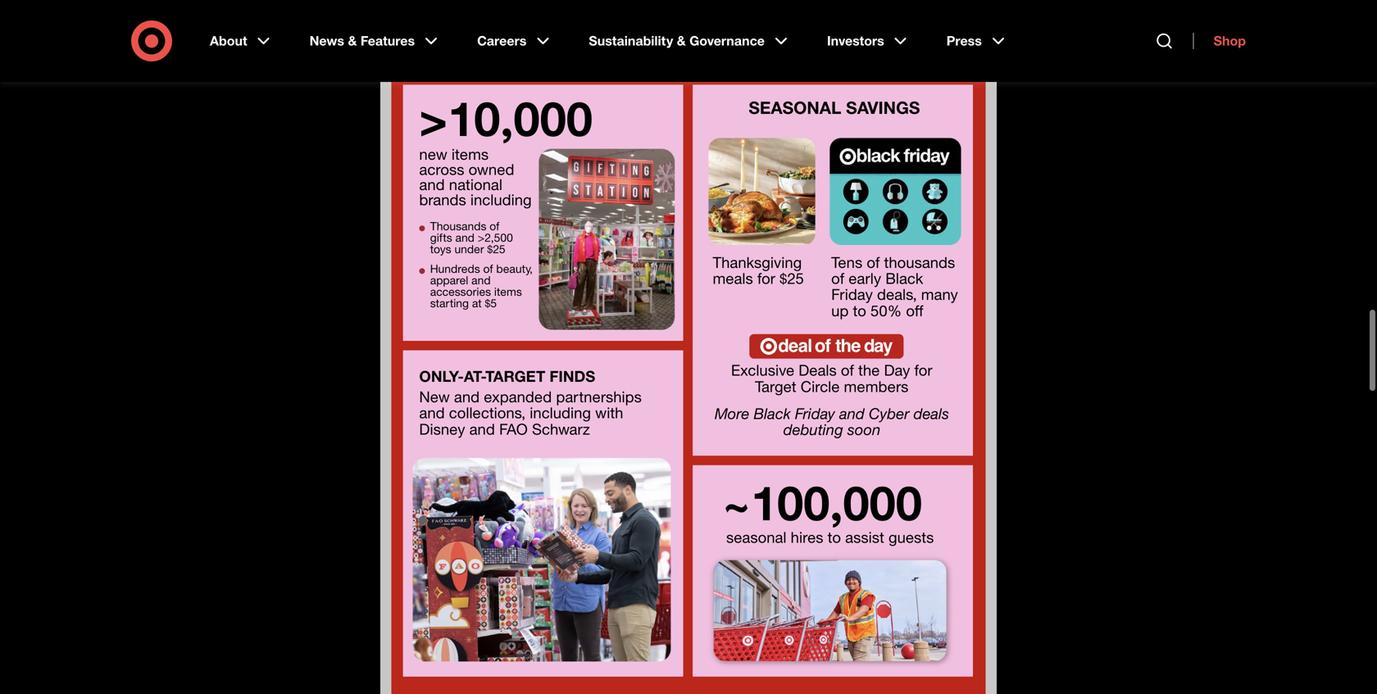 Task type: describe. For each thing, give the bounding box(es) containing it.
shop
[[1214, 33, 1246, 49]]

features
[[361, 33, 415, 49]]

sustainability
[[589, 33, 673, 49]]

careers link
[[466, 20, 564, 62]]

shop link
[[1194, 33, 1246, 49]]



Task type: locate. For each thing, give the bounding box(es) containing it.
investors link
[[816, 20, 922, 62]]

& for governance
[[677, 33, 686, 49]]

press
[[947, 33, 982, 49]]

about link
[[198, 20, 285, 62]]

sustainability & governance link
[[578, 20, 803, 62]]

1 horizontal spatial &
[[677, 33, 686, 49]]

2 & from the left
[[677, 33, 686, 49]]

0 horizontal spatial &
[[348, 33, 357, 49]]

governance
[[690, 33, 765, 49]]

sustainability & governance
[[589, 33, 765, 49]]

news
[[310, 33, 344, 49]]

news & features
[[310, 33, 415, 49]]

&
[[348, 33, 357, 49], [677, 33, 686, 49]]

careers
[[477, 33, 527, 49]]

& for features
[[348, 33, 357, 49]]

about
[[210, 33, 247, 49]]

press link
[[935, 20, 1020, 62]]

& right news
[[348, 33, 357, 49]]

investors
[[827, 33, 885, 49]]

news & features link
[[298, 20, 453, 62]]

& left governance
[[677, 33, 686, 49]]

1 & from the left
[[348, 33, 357, 49]]



Task type: vqa. For each thing, say whether or not it's contained in the screenshot.
About
yes



